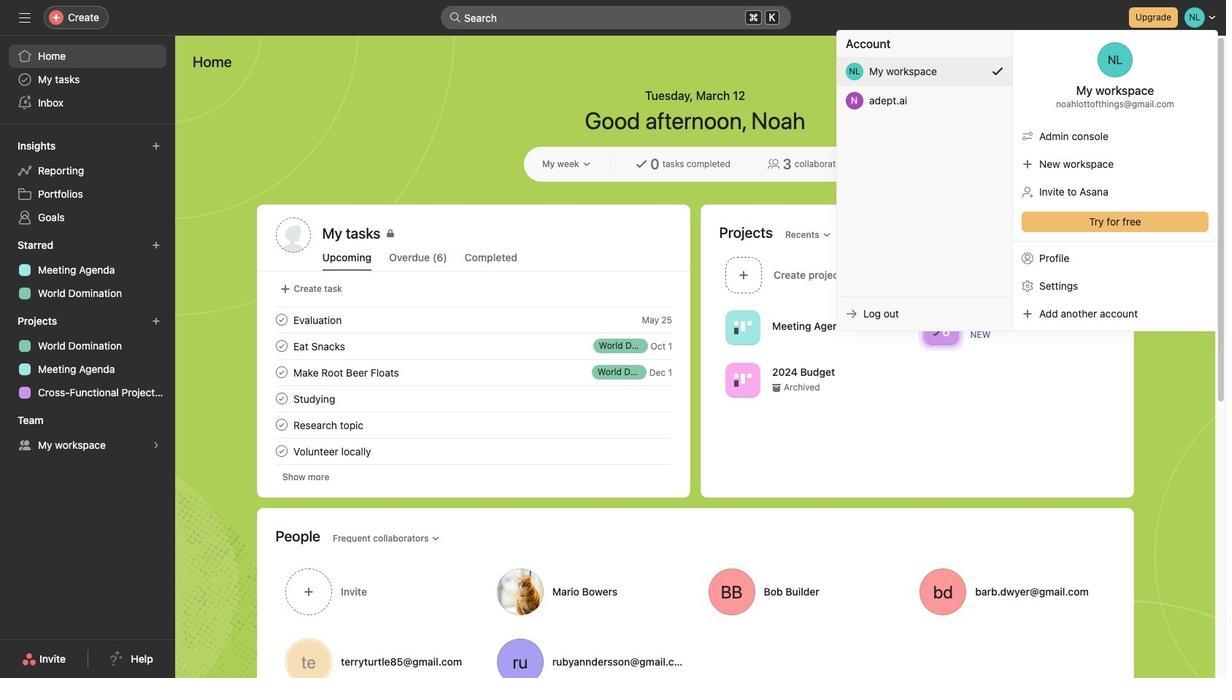 Task type: describe. For each thing, give the bounding box(es) containing it.
4 mark complete checkbox from the top
[[273, 390, 290, 408]]

new project or portfolio image
[[152, 317, 161, 326]]

see details, my workspace image
[[152, 441, 161, 450]]

1 mark complete checkbox from the top
[[273, 311, 290, 329]]

global element
[[0, 36, 175, 123]]

Search tasks, projects, and more text field
[[441, 6, 792, 29]]

mark complete image
[[273, 390, 290, 408]]

starred element
[[0, 232, 175, 308]]

hide sidebar image
[[19, 12, 31, 23]]

3 mark complete checkbox from the top
[[273, 364, 290, 381]]

mark complete image for 2nd mark complete option
[[273, 337, 290, 355]]

2 board image from the top
[[734, 371, 752, 389]]

1 mark complete checkbox from the top
[[273, 416, 290, 434]]



Task type: locate. For each thing, give the bounding box(es) containing it.
1 vertical spatial mark complete checkbox
[[273, 443, 290, 460]]

teams element
[[0, 408, 175, 460]]

0 vertical spatial mark complete checkbox
[[273, 416, 290, 434]]

mark complete image for third mark complete option
[[273, 364, 290, 381]]

1 board image from the top
[[734, 319, 752, 336]]

board image
[[734, 319, 752, 336], [734, 371, 752, 389]]

Mark complete checkbox
[[273, 416, 290, 434], [273, 443, 290, 460]]

menu
[[838, 31, 1218, 331]]

0 vertical spatial board image
[[734, 319, 752, 336]]

3 mark complete image from the top
[[273, 364, 290, 381]]

line_and_symbols image
[[933, 319, 950, 336]]

1 vertical spatial board image
[[734, 371, 752, 389]]

mark complete image for first mark complete checkbox
[[273, 416, 290, 434]]

Mark complete checkbox
[[273, 311, 290, 329], [273, 337, 290, 355], [273, 364, 290, 381], [273, 390, 290, 408]]

radio item
[[838, 57, 1013, 86]]

projects element
[[0, 308, 175, 408]]

2 mark complete checkbox from the top
[[273, 337, 290, 355]]

mark complete image for 1st mark complete checkbox from the bottom of the page
[[273, 443, 290, 460]]

mark complete image
[[273, 311, 290, 329], [273, 337, 290, 355], [273, 364, 290, 381], [273, 416, 290, 434], [273, 443, 290, 460]]

add items to starred image
[[152, 241, 161, 250]]

1 mark complete image from the top
[[273, 311, 290, 329]]

prominent image
[[450, 12, 462, 23]]

5 mark complete image from the top
[[273, 443, 290, 460]]

mark complete image for first mark complete option
[[273, 311, 290, 329]]

2 mark complete checkbox from the top
[[273, 443, 290, 460]]

None field
[[441, 6, 792, 29]]

add profile photo image
[[276, 218, 311, 253]]

4 mark complete image from the top
[[273, 416, 290, 434]]

2 mark complete image from the top
[[273, 337, 290, 355]]

new insights image
[[152, 142, 161, 150]]

insights element
[[0, 133, 175, 232]]



Task type: vqa. For each thing, say whether or not it's contained in the screenshot.
"More options" image
no



